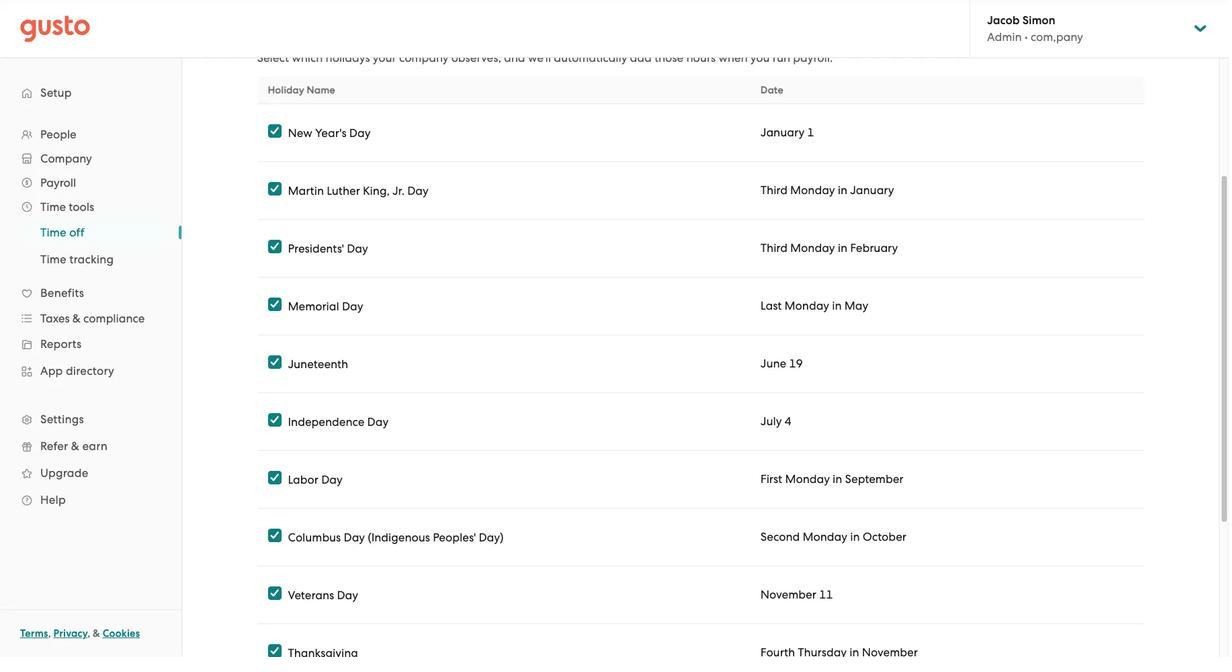 Task type: describe. For each thing, give the bounding box(es) containing it.
taxes & compliance button
[[13, 307, 168, 331]]

your
[[373, 51, 396, 65]]

january 1
[[761, 126, 815, 139]]

cookies button
[[103, 626, 140, 642]]

date
[[761, 84, 784, 96]]

directory
[[66, 364, 114, 378]]

automatically
[[554, 51, 628, 65]]

company button
[[13, 147, 168, 171]]

terms link
[[20, 628, 48, 640]]

martin
[[288, 184, 324, 197]]

select which holidays your company observes, and we'll automatically add those hours when you run payroll.
[[257, 51, 833, 65]]

november
[[761, 588, 817, 602]]

privacy
[[53, 628, 88, 640]]

july
[[761, 415, 782, 428]]

when
[[719, 51, 748, 65]]

tools
[[69, 200, 94, 214]]

may
[[845, 299, 869, 313]]

payroll.
[[793, 51, 833, 65]]

refer & earn link
[[13, 434, 168, 459]]

simon
[[1023, 13, 1056, 28]]

independence day
[[288, 415, 389, 429]]

day for independence
[[367, 415, 389, 429]]

monday for february
[[791, 241, 835, 255]]

first monday in september
[[761, 473, 904, 486]]

columbus
[[288, 531, 341, 544]]

gusto navigation element
[[0, 58, 182, 535]]

Second Monday in October checkbox
[[268, 529, 281, 543]]

settings link
[[13, 407, 168, 432]]

third monday in january
[[761, 184, 895, 197]]

taxes & compliance
[[40, 312, 145, 325]]

company
[[399, 51, 449, 65]]

add
[[630, 51, 652, 65]]

taxes
[[40, 312, 70, 325]]

new year's day
[[288, 126, 371, 140]]

compliance
[[83, 312, 145, 325]]

martin luther king, jr. day
[[288, 184, 429, 197]]

monday for january
[[791, 184, 835, 197]]

presidents'
[[288, 242, 344, 255]]

1
[[808, 126, 815, 139]]

terms
[[20, 628, 48, 640]]

payroll button
[[13, 171, 168, 195]]

june 19
[[761, 357, 803, 370]]

Last Monday in May checkbox
[[268, 298, 281, 311]]

admin
[[988, 30, 1022, 44]]

reports link
[[13, 332, 168, 356]]

day)
[[479, 531, 504, 544]]

jr.
[[393, 184, 405, 197]]

time tracking
[[40, 253, 114, 266]]

app directory
[[40, 364, 114, 378]]

time tools button
[[13, 195, 168, 219]]

day for columbus
[[344, 531, 365, 544]]

labor day
[[288, 473, 343, 486]]

second
[[761, 530, 800, 544]]

second monday in october
[[761, 530, 907, 544]]

setup link
[[13, 81, 168, 105]]

day for memorial
[[342, 300, 363, 313]]

people button
[[13, 122, 168, 147]]

1 vertical spatial january
[[851, 184, 895, 197]]

benefits
[[40, 286, 84, 300]]

day for veterans
[[337, 589, 358, 602]]

time for time tools
[[40, 200, 66, 214]]

Third Monday in January checkbox
[[268, 182, 281, 196]]

app directory link
[[13, 359, 168, 383]]

privacy link
[[53, 628, 88, 640]]

columbus day (indigenous peoples' day)
[[288, 531, 504, 544]]

(indigenous
[[368, 531, 430, 544]]

list containing time off
[[0, 219, 182, 273]]

king,
[[363, 184, 390, 197]]

you
[[751, 51, 770, 65]]

upgrade
[[40, 467, 88, 480]]

reports
[[40, 337, 82, 351]]

setup
[[40, 86, 72, 100]]

veterans day
[[288, 589, 358, 602]]

day right year's
[[349, 126, 371, 140]]

jacob
[[988, 13, 1020, 28]]

time off
[[40, 226, 85, 239]]

time tools
[[40, 200, 94, 214]]

third monday in february
[[761, 241, 898, 255]]

company
[[40, 152, 92, 165]]



Task type: locate. For each thing, give the bounding box(es) containing it.
settings
[[40, 413, 84, 426]]

third for third monday in january
[[761, 184, 788, 197]]

First Monday in September checkbox
[[268, 471, 281, 485]]

app
[[40, 364, 63, 378]]

in for october
[[851, 530, 860, 544]]

1 horizontal spatial january
[[851, 184, 895, 197]]

help link
[[13, 488, 168, 512]]

year's
[[315, 126, 347, 140]]

day for presidents'
[[347, 242, 368, 255]]

independence
[[288, 415, 365, 429]]

0 vertical spatial january
[[761, 126, 805, 139]]

2 vertical spatial time
[[40, 253, 66, 266]]

time inside dropdown button
[[40, 200, 66, 214]]

November 11 checkbox
[[268, 587, 281, 600]]

november 11
[[761, 588, 833, 602]]

0 vertical spatial &
[[72, 312, 81, 325]]

0 horizontal spatial ,
[[48, 628, 51, 640]]

in up third monday in february at right top
[[838, 184, 848, 197]]

third
[[761, 184, 788, 197], [761, 241, 788, 255]]

monday down 1
[[791, 184, 835, 197]]

monday right second
[[803, 530, 848, 544]]

juneteenth
[[288, 357, 348, 371]]

monday up last monday in may
[[791, 241, 835, 255]]

, left cookies
[[88, 628, 90, 640]]

tracking
[[69, 253, 114, 266]]

presidents' day
[[288, 242, 368, 255]]

january
[[761, 126, 805, 139], [851, 184, 895, 197]]

& right taxes
[[72, 312, 81, 325]]

holiday
[[268, 84, 304, 96]]

0 horizontal spatial january
[[761, 126, 805, 139]]

monday for october
[[803, 530, 848, 544]]

help
[[40, 493, 66, 507]]

cookies
[[103, 628, 140, 640]]

luther
[[327, 184, 360, 197]]

third up last
[[761, 241, 788, 255]]

new
[[288, 126, 313, 140]]

upgrade link
[[13, 461, 168, 485]]

Fourth Thursday in November checkbox
[[268, 645, 281, 658]]

which
[[292, 51, 323, 65]]

june
[[761, 357, 787, 370]]

and
[[504, 51, 525, 65]]

•
[[1025, 30, 1028, 44]]

memorial
[[288, 300, 339, 313]]

off
[[69, 226, 85, 239]]

third for third monday in february
[[761, 241, 788, 255]]

in left february
[[838, 241, 848, 255]]

home image
[[20, 15, 90, 42]]

in for january
[[838, 184, 848, 197]]

in left september
[[833, 473, 843, 486]]

people
[[40, 128, 76, 141]]

& for earn
[[71, 440, 79, 453]]

first
[[761, 473, 783, 486]]

2 vertical spatial &
[[93, 628, 100, 640]]

3 time from the top
[[40, 253, 66, 266]]

benefits link
[[13, 281, 168, 305]]

, left privacy
[[48, 628, 51, 640]]

time for time tracking
[[40, 253, 66, 266]]

monday right last
[[785, 299, 830, 313]]

11
[[820, 588, 833, 602]]

monday for september
[[786, 473, 830, 486]]

peoples'
[[433, 531, 476, 544]]

february
[[851, 241, 898, 255]]

2 , from the left
[[88, 628, 90, 640]]

october
[[863, 530, 907, 544]]

select
[[257, 51, 289, 65]]

1 time from the top
[[40, 200, 66, 214]]

time for time off
[[40, 226, 66, 239]]

time
[[40, 200, 66, 214], [40, 226, 66, 239], [40, 253, 66, 266]]

refer & earn
[[40, 440, 108, 453]]

0 vertical spatial third
[[761, 184, 788, 197]]

january left 1
[[761, 126, 805, 139]]

time left off
[[40, 226, 66, 239]]

run
[[773, 51, 791, 65]]

hours
[[687, 51, 716, 65]]

1 list from the top
[[0, 122, 182, 514]]

June 19 checkbox
[[268, 356, 281, 369]]

list
[[0, 122, 182, 514], [0, 219, 182, 273]]

monday right first
[[786, 473, 830, 486]]

2 time from the top
[[40, 226, 66, 239]]

earn
[[82, 440, 108, 453]]

in for september
[[833, 473, 843, 486]]

time tracking link
[[24, 247, 168, 272]]

in for may
[[833, 299, 842, 313]]

list containing people
[[0, 122, 182, 514]]

payroll
[[40, 176, 76, 190]]

day right labor
[[321, 473, 343, 486]]

day right "independence"
[[367, 415, 389, 429]]

Third Monday in February checkbox
[[268, 240, 281, 253]]

com,pany
[[1031, 30, 1084, 44]]

day for labor
[[321, 473, 343, 486]]

day right "presidents'"
[[347, 242, 368, 255]]

in left may
[[833, 299, 842, 313]]

january up february
[[851, 184, 895, 197]]

last
[[761, 299, 782, 313]]

day right memorial
[[342, 300, 363, 313]]

terms , privacy , & cookies
[[20, 628, 140, 640]]

third down the january 1
[[761, 184, 788, 197]]

in for february
[[838, 241, 848, 255]]

holiday name
[[268, 84, 335, 96]]

monday for may
[[785, 299, 830, 313]]

& left cookies button
[[93, 628, 100, 640]]

name
[[307, 84, 335, 96]]

1 vertical spatial third
[[761, 241, 788, 255]]

& for compliance
[[72, 312, 81, 325]]

time off link
[[24, 221, 168, 245]]

observes,
[[452, 51, 501, 65]]

& left earn
[[71, 440, 79, 453]]

& inside dropdown button
[[72, 312, 81, 325]]

January 1 checkbox
[[268, 124, 281, 138]]

july 4
[[761, 415, 792, 428]]

in left october
[[851, 530, 860, 544]]

veterans
[[288, 589, 334, 602]]

memorial day
[[288, 300, 363, 313]]

day right veterans on the bottom left
[[337, 589, 358, 602]]

refer
[[40, 440, 68, 453]]

1 vertical spatial &
[[71, 440, 79, 453]]

jacob simon admin • com,pany
[[988, 13, 1084, 44]]

2 list from the top
[[0, 219, 182, 273]]

1 , from the left
[[48, 628, 51, 640]]

2 third from the top
[[761, 241, 788, 255]]

day right the columbus
[[344, 531, 365, 544]]

time down payroll
[[40, 200, 66, 214]]

those
[[655, 51, 684, 65]]

0 vertical spatial time
[[40, 200, 66, 214]]

1 vertical spatial time
[[40, 226, 66, 239]]

1 third from the top
[[761, 184, 788, 197]]

1 horizontal spatial ,
[[88, 628, 90, 640]]

in
[[838, 184, 848, 197], [838, 241, 848, 255], [833, 299, 842, 313], [833, 473, 843, 486], [851, 530, 860, 544]]

July 4 checkbox
[[268, 413, 281, 427]]

day right the jr.
[[408, 184, 429, 197]]

holidays
[[326, 51, 370, 65]]

september
[[845, 473, 904, 486]]

time down time off
[[40, 253, 66, 266]]



Task type: vqa. For each thing, say whether or not it's contained in the screenshot.
"EMPLOYEE
no



